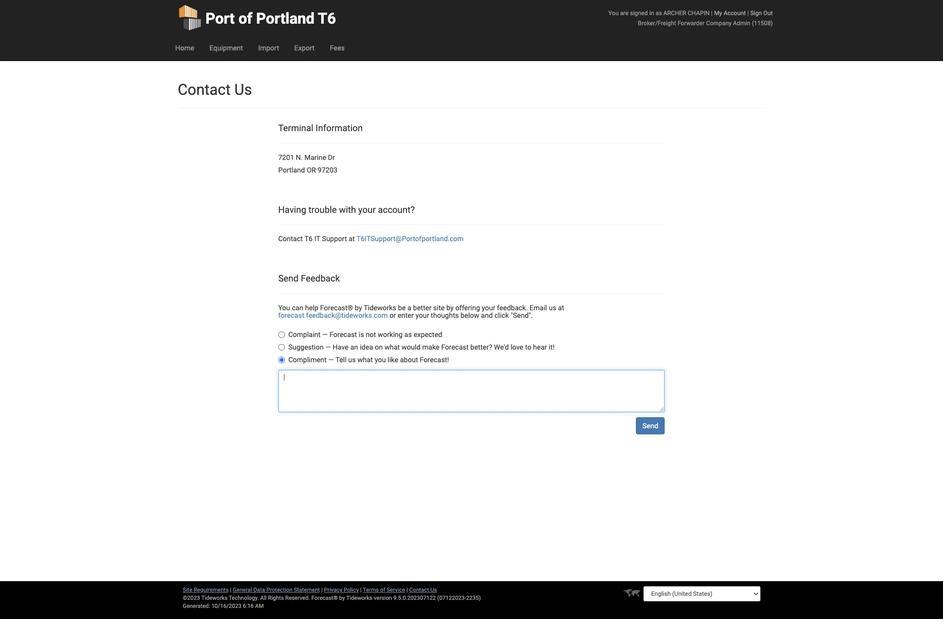 Task type: vqa. For each thing, say whether or not it's contained in the screenshot.
HAVING
yes



Task type: describe. For each thing, give the bounding box(es) containing it.
by inside the site requirements | general data protection statement | privacy policy | terms of service | contact us ©2023 tideworks technology. all rights reserved. forecast® by tideworks version 9.5.0.202307122 (07122023-2235) generated: 10/16/2023 6:16 am
[[339, 595, 345, 602]]

statement
[[294, 587, 320, 594]]

general
[[233, 587, 252, 594]]

— for have
[[326, 343, 331, 351]]

my
[[715, 10, 723, 17]]

like
[[388, 356, 399, 364]]

1 vertical spatial us
[[349, 356, 356, 364]]

am
[[255, 603, 264, 610]]

7201
[[278, 153, 294, 161]]

love
[[511, 343, 524, 351]]

terminal information
[[278, 123, 363, 133]]

feedback.
[[497, 304, 528, 312]]

in
[[650, 10, 655, 17]]

you are signed in as archer chapin | my account | sign out broker/freight forwarder company admin (11508)
[[609, 10, 774, 27]]

forecast® inside the site requirements | general data protection statement | privacy policy | terms of service | contact us ©2023 tideworks technology. all rights reserved. forecast® by tideworks version 9.5.0.202307122 (07122023-2235) generated: 10/16/2023 6:16 am
[[312, 595, 338, 602]]

below
[[461, 311, 480, 319]]

site requirements | general data protection statement | privacy policy | terms of service | contact us ©2023 tideworks technology. all rights reserved. forecast® by tideworks version 9.5.0.202307122 (07122023-2235) generated: 10/16/2023 6:16 am
[[183, 587, 481, 610]]

it!
[[549, 343, 555, 351]]

2235)
[[467, 595, 481, 602]]

export
[[295, 44, 315, 52]]

0 vertical spatial of
[[239, 10, 253, 27]]

make
[[423, 343, 440, 351]]

n.
[[296, 153, 303, 161]]

idea
[[360, 343, 373, 351]]

rights
[[268, 595, 284, 602]]

my account link
[[715, 10, 746, 17]]

1 horizontal spatial what
[[385, 343, 400, 351]]

0 vertical spatial at
[[349, 235, 355, 243]]

as inside you are signed in as archer chapin | my account | sign out broker/freight forwarder company admin (11508)
[[656, 10, 662, 17]]

fees button
[[322, 35, 353, 61]]

send for send feedback
[[278, 273, 299, 284]]

10/16/2023
[[212, 603, 242, 610]]

better?
[[471, 343, 493, 351]]

forecast.feedback@tideworks.com link
[[278, 311, 388, 319]]

2 horizontal spatial by
[[447, 304, 454, 312]]

export button
[[287, 35, 322, 61]]

portland inside 7201 n. marine dr portland or 97203
[[278, 166, 305, 174]]

home
[[175, 44, 194, 52]]

1 horizontal spatial t6
[[318, 10, 336, 27]]

working
[[378, 331, 403, 339]]

archer
[[664, 10, 687, 17]]

sign out link
[[751, 10, 774, 17]]

sign
[[751, 10, 763, 17]]

9.5.0.202307122
[[394, 595, 436, 602]]

contact us link
[[410, 587, 437, 594]]

suggestion — have an idea on what would make forecast better? we'd love to hear it!
[[289, 343, 555, 351]]

company
[[707, 20, 732, 27]]

help
[[305, 304, 319, 312]]

0 vertical spatial portland
[[256, 10, 315, 27]]

all
[[260, 595, 267, 602]]

with
[[339, 204, 356, 215]]

7201 n. marine dr portland or 97203
[[278, 153, 338, 174]]

an
[[351, 343, 358, 351]]

support
[[322, 235, 347, 243]]

compliment
[[289, 356, 327, 364]]

marine
[[305, 153, 326, 161]]

can
[[292, 304, 304, 312]]

port of portland t6
[[206, 10, 336, 27]]

out
[[764, 10, 774, 17]]

feedback
[[301, 273, 340, 284]]

data
[[254, 587, 265, 594]]

0 horizontal spatial what
[[358, 356, 373, 364]]

(07122023-
[[438, 595, 467, 602]]

forwarder
[[678, 20, 705, 27]]

having trouble with your account?
[[278, 204, 415, 215]]

be
[[398, 304, 406, 312]]

terms
[[363, 587, 379, 594]]

have
[[333, 343, 349, 351]]

thoughts
[[431, 311, 459, 319]]

site requirements link
[[183, 587, 229, 594]]

1 horizontal spatial by
[[355, 304, 362, 312]]

(11508)
[[752, 20, 774, 27]]

privacy policy link
[[324, 587, 359, 594]]

hear
[[534, 343, 547, 351]]

forecast.feedback@tideworks.com
[[278, 311, 388, 319]]

fees
[[330, 44, 345, 52]]

tell
[[336, 356, 347, 364]]

version
[[374, 595, 392, 602]]

admin
[[734, 20, 751, 27]]

port
[[206, 10, 235, 27]]

| up 9.5.0.202307122
[[407, 587, 408, 594]]

technology.
[[229, 595, 259, 602]]

you can help forecast® by tideworks be a better site by offering your feedback. email us at forecast.feedback@tideworks.com or enter your thoughts below and click "send".
[[278, 304, 565, 319]]



Task type: locate. For each thing, give the bounding box(es) containing it.
information
[[316, 123, 363, 133]]

contact up 9.5.0.202307122
[[410, 587, 429, 594]]

send for send
[[643, 422, 659, 430]]

your right the with
[[359, 204, 376, 215]]

tideworks inside the site requirements | general data protection statement | privacy policy | terms of service | contact us ©2023 tideworks technology. all rights reserved. forecast® by tideworks version 9.5.0.202307122 (07122023-2235) generated: 10/16/2023 6:16 am
[[347, 595, 373, 602]]

—
[[323, 331, 328, 339], [326, 343, 331, 351], [329, 356, 334, 364]]

t6itsupport@portofportland.com
[[357, 235, 464, 243]]

by right site
[[447, 304, 454, 312]]

account?
[[378, 204, 415, 215]]

contact for contact t6 it support at t6itsupport@portofportland.com
[[278, 235, 303, 243]]

1 vertical spatial you
[[278, 304, 290, 312]]

send inside button
[[643, 422, 659, 430]]

0 horizontal spatial by
[[339, 595, 345, 602]]

0 vertical spatial us
[[549, 304, 557, 312]]

97203
[[318, 166, 338, 174]]

t6itsupport@portofportland.com link
[[357, 235, 464, 243]]

2 horizontal spatial your
[[482, 304, 496, 312]]

1 horizontal spatial send
[[643, 422, 659, 430]]

| left general
[[230, 587, 232, 594]]

not
[[366, 331, 376, 339]]

"send".
[[511, 311, 533, 319]]

0 horizontal spatial forecast
[[330, 331, 357, 339]]

2 vertical spatial contact
[[410, 587, 429, 594]]

or
[[390, 311, 396, 319]]

privacy
[[324, 587, 343, 594]]

it
[[315, 235, 321, 243]]

broker/freight
[[638, 20, 677, 27]]

| left privacy
[[322, 587, 323, 594]]

0 horizontal spatial t6
[[305, 235, 313, 243]]

1 vertical spatial t6
[[305, 235, 313, 243]]

| left sign
[[748, 10, 749, 17]]

contact inside the site requirements | general data protection statement | privacy policy | terms of service | contact us ©2023 tideworks technology. all rights reserved. forecast® by tideworks version 9.5.0.202307122 (07122023-2235) generated: 10/16/2023 6:16 am
[[410, 587, 429, 594]]

site
[[183, 587, 193, 594]]

of
[[239, 10, 253, 27], [380, 587, 386, 594]]

0 vertical spatial tideworks
[[364, 304, 397, 312]]

contact for contact us
[[178, 81, 231, 98]]

forecast right 'make'
[[442, 343, 469, 351]]

0 vertical spatial —
[[323, 331, 328, 339]]

you
[[609, 10, 619, 17], [278, 304, 290, 312]]

0 vertical spatial t6
[[318, 10, 336, 27]]

us right the email
[[549, 304, 557, 312]]

you left are
[[609, 10, 619, 17]]

terms of service link
[[363, 587, 405, 594]]

us
[[549, 304, 557, 312], [349, 356, 356, 364]]

| right 'policy'
[[361, 587, 362, 594]]

0 horizontal spatial send
[[278, 273, 299, 284]]

0 vertical spatial contact
[[178, 81, 231, 98]]

portland down 7201
[[278, 166, 305, 174]]

2 vertical spatial —
[[329, 356, 334, 364]]

your right a
[[416, 311, 429, 319]]

contact
[[178, 81, 231, 98], [278, 235, 303, 243], [410, 587, 429, 594]]

— for tell
[[329, 356, 334, 364]]

enter
[[398, 311, 414, 319]]

of right port
[[239, 10, 253, 27]]

forecast® down privacy
[[312, 595, 338, 602]]

0 vertical spatial you
[[609, 10, 619, 17]]

1 horizontal spatial your
[[416, 311, 429, 319]]

you inside you can help forecast® by tideworks be a better site by offering your feedback. email us at forecast.feedback@tideworks.com or enter your thoughts below and click "send".
[[278, 304, 290, 312]]

of up version
[[380, 587, 386, 594]]

protection
[[267, 587, 293, 594]]

us up 9.5.0.202307122
[[431, 587, 437, 594]]

— left the have on the bottom of the page
[[326, 343, 331, 351]]

trouble
[[309, 204, 337, 215]]

signed
[[631, 10, 648, 17]]

your
[[359, 204, 376, 215], [482, 304, 496, 312], [416, 311, 429, 319]]

equipment button
[[202, 35, 251, 61]]

0 vertical spatial forecast®
[[320, 304, 353, 312]]

at right the email
[[559, 304, 565, 312]]

0 vertical spatial send
[[278, 273, 299, 284]]

equipment
[[210, 44, 243, 52]]

send button
[[636, 418, 665, 435]]

dr
[[328, 153, 335, 161]]

— left tell
[[329, 356, 334, 364]]

0 horizontal spatial us
[[235, 81, 252, 98]]

forecast® inside you can help forecast® by tideworks be a better site by offering your feedback. email us at forecast.feedback@tideworks.com or enter your thoughts below and click "send".
[[320, 304, 353, 312]]

us inside the site requirements | general data protection statement | privacy policy | terms of service | contact us ©2023 tideworks technology. all rights reserved. forecast® by tideworks version 9.5.0.202307122 (07122023-2235) generated: 10/16/2023 6:16 am
[[431, 587, 437, 594]]

home button
[[168, 35, 202, 61]]

port of portland t6 link
[[178, 0, 336, 35]]

better
[[413, 304, 432, 312]]

0 horizontal spatial us
[[349, 356, 356, 364]]

having
[[278, 204, 307, 215]]

tideworks left be
[[364, 304, 397, 312]]

1 horizontal spatial us
[[549, 304, 557, 312]]

what down idea
[[358, 356, 373, 364]]

your right below
[[482, 304, 496, 312]]

1 vertical spatial —
[[326, 343, 331, 351]]

2 horizontal spatial contact
[[410, 587, 429, 594]]

0 vertical spatial forecast
[[330, 331, 357, 339]]

t6 up "fees"
[[318, 10, 336, 27]]

reserved.
[[286, 595, 310, 602]]

send
[[278, 273, 299, 284], [643, 422, 659, 430]]

what up "like"
[[385, 343, 400, 351]]

1 horizontal spatial forecast
[[442, 343, 469, 351]]

forecast up the have on the bottom of the page
[[330, 331, 357, 339]]

1 vertical spatial contact
[[278, 235, 303, 243]]

send feedback
[[278, 273, 340, 284]]

suggestion
[[289, 343, 324, 351]]

contact t6 it support at t6itsupport@portofportland.com
[[278, 235, 464, 243]]

at inside you can help forecast® by tideworks be a better site by offering your feedback. email us at forecast.feedback@tideworks.com or enter your thoughts below and click "send".
[[559, 304, 565, 312]]

6:16
[[243, 603, 254, 610]]

you for you can help forecast® by tideworks be a better site by offering your feedback. email us at forecast.feedback@tideworks.com or enter your thoughts below and click "send".
[[278, 304, 290, 312]]

us down equipment dropdown button
[[235, 81, 252, 98]]

1 vertical spatial portland
[[278, 166, 305, 174]]

0 horizontal spatial at
[[349, 235, 355, 243]]

contact left it
[[278, 235, 303, 243]]

tideworks
[[364, 304, 397, 312], [347, 595, 373, 602]]

1 horizontal spatial us
[[431, 587, 437, 594]]

terminal
[[278, 123, 314, 133]]

complaint — forecast is not working as expected
[[289, 331, 443, 339]]

chapin
[[688, 10, 710, 17]]

1 vertical spatial us
[[431, 587, 437, 594]]

1 horizontal spatial as
[[656, 10, 662, 17]]

1 vertical spatial forecast®
[[312, 595, 338, 602]]

©2023 tideworks
[[183, 595, 228, 602]]

you
[[375, 356, 386, 364]]

to
[[526, 343, 532, 351]]

tideworks down 'policy'
[[347, 595, 373, 602]]

1 horizontal spatial you
[[609, 10, 619, 17]]

would
[[402, 343, 421, 351]]

1 vertical spatial what
[[358, 356, 373, 364]]

1 vertical spatial as
[[405, 331, 412, 339]]

portland up import
[[256, 10, 315, 27]]

0 horizontal spatial contact
[[178, 81, 231, 98]]

0 vertical spatial what
[[385, 343, 400, 351]]

as
[[656, 10, 662, 17], [405, 331, 412, 339]]

None text field
[[278, 370, 665, 413]]

expected
[[414, 331, 443, 339]]

tideworks inside you can help forecast® by tideworks be a better site by offering your feedback. email us at forecast.feedback@tideworks.com or enter your thoughts below and click "send".
[[364, 304, 397, 312]]

1 horizontal spatial at
[[559, 304, 565, 312]]

and
[[481, 311, 493, 319]]

— for forecast
[[323, 331, 328, 339]]

0 horizontal spatial as
[[405, 331, 412, 339]]

1 vertical spatial of
[[380, 587, 386, 594]]

of inside the site requirements | general data protection statement | privacy policy | terms of service | contact us ©2023 tideworks technology. all rights reserved. forecast® by tideworks version 9.5.0.202307122 (07122023-2235) generated: 10/16/2023 6:16 am
[[380, 587, 386, 594]]

0 vertical spatial as
[[656, 10, 662, 17]]

you for you are signed in as archer chapin | my account | sign out broker/freight forwarder company admin (11508)
[[609, 10, 619, 17]]

as up would
[[405, 331, 412, 339]]

1 vertical spatial at
[[559, 304, 565, 312]]

t6 left it
[[305, 235, 313, 243]]

at right the support
[[349, 235, 355, 243]]

1 vertical spatial tideworks
[[347, 595, 373, 602]]

1 vertical spatial forecast
[[442, 343, 469, 351]]

| left my
[[712, 10, 713, 17]]

0 horizontal spatial you
[[278, 304, 290, 312]]

1 horizontal spatial of
[[380, 587, 386, 594]]

0 vertical spatial us
[[235, 81, 252, 98]]

general data protection statement link
[[233, 587, 320, 594]]

you left the can
[[278, 304, 290, 312]]

1 vertical spatial send
[[643, 422, 659, 430]]

as right in
[[656, 10, 662, 17]]

click
[[495, 311, 509, 319]]

import button
[[251, 35, 287, 61]]

us inside you can help forecast® by tideworks be a better site by offering your feedback. email us at forecast.feedback@tideworks.com or enter your thoughts below and click "send".
[[549, 304, 557, 312]]

import
[[258, 44, 279, 52]]

0 horizontal spatial your
[[359, 204, 376, 215]]

generated:
[[183, 603, 210, 610]]

what
[[385, 343, 400, 351], [358, 356, 373, 364]]

by up is
[[355, 304, 362, 312]]

you inside you are signed in as archer chapin | my account | sign out broker/freight forwarder company admin (11508)
[[609, 10, 619, 17]]

1 horizontal spatial contact
[[278, 235, 303, 243]]

|
[[712, 10, 713, 17], [748, 10, 749, 17], [230, 587, 232, 594], [322, 587, 323, 594], [361, 587, 362, 594], [407, 587, 408, 594]]

forecast® right help
[[320, 304, 353, 312]]

requirements
[[194, 587, 229, 594]]

about
[[400, 356, 418, 364]]

None radio
[[278, 332, 285, 338], [278, 344, 285, 351], [278, 357, 285, 364], [278, 332, 285, 338], [278, 344, 285, 351], [278, 357, 285, 364]]

by down privacy policy link
[[339, 595, 345, 602]]

compliment — tell us what you like about forecast!
[[289, 356, 449, 364]]

contact down home popup button
[[178, 81, 231, 98]]

— right complaint
[[323, 331, 328, 339]]

we'd
[[494, 343, 509, 351]]

0 horizontal spatial of
[[239, 10, 253, 27]]

by
[[355, 304, 362, 312], [447, 304, 454, 312], [339, 595, 345, 602]]

complaint
[[289, 331, 321, 339]]

email
[[530, 304, 548, 312]]

us right tell
[[349, 356, 356, 364]]



